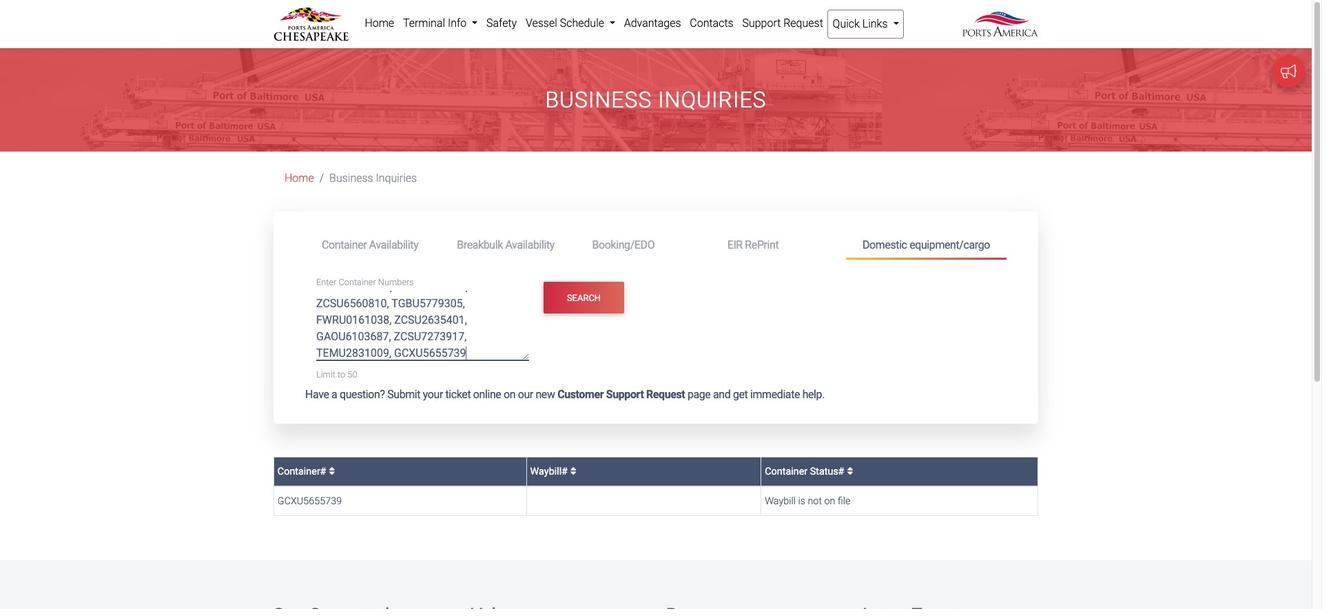 Task type: describe. For each thing, give the bounding box(es) containing it.
equipment/cargo
[[910, 238, 990, 251]]

0 vertical spatial inquiries
[[658, 87, 767, 113]]

terminal info link
[[399, 10, 482, 37]]

numbers
[[378, 277, 414, 288]]

status#
[[810, 466, 845, 477]]

search
[[567, 293, 601, 303]]

quick
[[833, 17, 860, 30]]

eir reprint link
[[711, 232, 846, 258]]

page
[[688, 388, 711, 401]]

container availability link
[[305, 232, 440, 258]]

question?
[[340, 388, 385, 401]]

support request link
[[738, 10, 828, 37]]

1 horizontal spatial home
[[365, 17, 394, 30]]

sort image for container status#
[[847, 466, 853, 476]]

new
[[536, 388, 555, 401]]

breakbulk
[[457, 238, 503, 251]]

50
[[348, 369, 357, 380]]

1 horizontal spatial request
[[784, 17, 823, 30]]

1 horizontal spatial home link
[[360, 10, 399, 37]]

gcxu5655739
[[278, 495, 342, 507]]

contacts
[[690, 17, 734, 30]]

container# link
[[278, 466, 335, 477]]

safety link
[[482, 10, 521, 37]]

booking/edo link
[[576, 232, 711, 258]]

schedule
[[560, 17, 604, 30]]

0 horizontal spatial home
[[285, 172, 314, 185]]

safety
[[486, 17, 517, 30]]

links
[[863, 17, 888, 30]]

eir
[[727, 238, 743, 251]]

container status#
[[765, 466, 847, 477]]

have
[[305, 388, 329, 401]]

reprint
[[745, 238, 779, 251]]

your
[[423, 388, 443, 401]]

sort image
[[570, 466, 577, 476]]

quick links link
[[828, 10, 904, 39]]

customer
[[558, 388, 604, 401]]

1 horizontal spatial support
[[742, 17, 781, 30]]

customer support request link
[[558, 388, 685, 401]]

0 horizontal spatial business
[[329, 172, 373, 185]]

domestic
[[863, 238, 907, 251]]

0 horizontal spatial support
[[606, 388, 644, 401]]

availability for breakbulk availability
[[505, 238, 555, 251]]

ticket
[[446, 388, 471, 401]]

container for container availability
[[322, 238, 367, 251]]

waybill# link
[[530, 466, 577, 477]]

online
[[473, 388, 501, 401]]

container status# link
[[765, 466, 853, 477]]



Task type: vqa. For each thing, say whether or not it's contained in the screenshot.
NEW
yes



Task type: locate. For each thing, give the bounding box(es) containing it.
business
[[545, 87, 652, 113], [329, 172, 373, 185]]

2 availability from the left
[[505, 238, 555, 251]]

domestic equipment/cargo
[[863, 238, 990, 251]]

container availability
[[322, 238, 419, 251]]

sort image up 'gcxu5655739'
[[329, 466, 335, 476]]

search button
[[543, 282, 625, 314]]

availability inside container availability link
[[369, 238, 419, 251]]

container up waybill
[[765, 466, 808, 477]]

1 availability from the left
[[369, 238, 419, 251]]

sort image for container#
[[329, 466, 335, 476]]

container up enter
[[322, 238, 367, 251]]

container
[[322, 238, 367, 251], [339, 277, 376, 288], [765, 466, 808, 477]]

support request
[[742, 17, 823, 30]]

vessel schedule
[[526, 17, 607, 30]]

0 vertical spatial on
[[504, 388, 516, 401]]

have a question? submit your ticket online on our new customer support request page and get immediate help.
[[305, 388, 825, 401]]

1 vertical spatial container
[[339, 277, 376, 288]]

0 vertical spatial business
[[545, 87, 652, 113]]

quick links
[[833, 17, 891, 30]]

1 vertical spatial business
[[329, 172, 373, 185]]

availability inside breakbulk availability link
[[505, 238, 555, 251]]

1 horizontal spatial availability
[[505, 238, 555, 251]]

1 vertical spatial home link
[[285, 172, 314, 185]]

0 vertical spatial home link
[[360, 10, 399, 37]]

booking/edo
[[592, 238, 655, 251]]

contacts link
[[686, 10, 738, 37]]

and
[[713, 388, 731, 401]]

availability right breakbulk
[[505, 238, 555, 251]]

breakbulk availability
[[457, 238, 555, 251]]

2 vertical spatial container
[[765, 466, 808, 477]]

waybill#
[[530, 466, 570, 477]]

enter container numbers
[[316, 277, 414, 288]]

1 horizontal spatial business
[[545, 87, 652, 113]]

request
[[784, 17, 823, 30], [646, 388, 685, 401]]

2 sort image from the left
[[847, 466, 853, 476]]

1 vertical spatial business inquiries
[[329, 172, 417, 185]]

immediate
[[750, 388, 800, 401]]

limit to 50
[[316, 369, 357, 380]]

request left page
[[646, 388, 685, 401]]

a
[[332, 388, 337, 401]]

support right customer
[[606, 388, 644, 401]]

0 horizontal spatial availability
[[369, 238, 419, 251]]

0 horizontal spatial request
[[646, 388, 685, 401]]

info
[[448, 17, 467, 30]]

0 vertical spatial home
[[365, 17, 394, 30]]

waybill is not on file
[[765, 495, 851, 507]]

request left quick
[[784, 17, 823, 30]]

availability for container availability
[[369, 238, 419, 251]]

support
[[742, 17, 781, 30], [606, 388, 644, 401]]

waybill
[[765, 495, 796, 507]]

advantages link
[[620, 10, 686, 37]]

is
[[798, 495, 806, 507]]

1 horizontal spatial inquiries
[[658, 87, 767, 113]]

1 sort image from the left
[[329, 466, 335, 476]]

container for container status#
[[765, 466, 808, 477]]

1 vertical spatial inquiries
[[376, 172, 417, 185]]

our
[[518, 388, 533, 401]]

0 horizontal spatial on
[[504, 388, 516, 401]]

sort image inside container status# link
[[847, 466, 853, 476]]

eir reprint
[[727, 238, 779, 251]]

1 vertical spatial request
[[646, 388, 685, 401]]

not
[[808, 495, 822, 507]]

limit
[[316, 369, 336, 380]]

sort image inside container# link
[[329, 466, 335, 476]]

1 horizontal spatial business inquiries
[[545, 87, 767, 113]]

Enter Container Numbers text field
[[316, 291, 529, 360]]

container right enter
[[339, 277, 376, 288]]

terminal
[[403, 17, 445, 30]]

0 horizontal spatial home link
[[285, 172, 314, 185]]

domestic equipment/cargo link
[[846, 232, 1007, 260]]

0 vertical spatial support
[[742, 17, 781, 30]]

sort image right status#
[[847, 466, 853, 476]]

file
[[838, 495, 851, 507]]

vessel schedule link
[[521, 10, 620, 37]]

0 vertical spatial business inquiries
[[545, 87, 767, 113]]

sort image
[[329, 466, 335, 476], [847, 466, 853, 476]]

availability up numbers
[[369, 238, 419, 251]]

support right contacts
[[742, 17, 781, 30]]

0 horizontal spatial sort image
[[329, 466, 335, 476]]

availability
[[369, 238, 419, 251], [505, 238, 555, 251]]

0 horizontal spatial inquiries
[[376, 172, 417, 185]]

to
[[338, 369, 345, 380]]

business inquiries
[[545, 87, 767, 113], [329, 172, 417, 185]]

get
[[733, 388, 748, 401]]

on left our on the bottom of the page
[[504, 388, 516, 401]]

advantages
[[624, 17, 681, 30]]

1 vertical spatial support
[[606, 388, 644, 401]]

1 horizontal spatial sort image
[[847, 466, 853, 476]]

0 vertical spatial request
[[784, 17, 823, 30]]

submit
[[387, 388, 420, 401]]

breakbulk availability link
[[440, 232, 576, 258]]

on
[[504, 388, 516, 401], [825, 495, 836, 507]]

container#
[[278, 466, 329, 477]]

0 vertical spatial container
[[322, 238, 367, 251]]

0 horizontal spatial business inquiries
[[329, 172, 417, 185]]

inquiries
[[658, 87, 767, 113], [376, 172, 417, 185]]

home
[[365, 17, 394, 30], [285, 172, 314, 185]]

1 vertical spatial on
[[825, 495, 836, 507]]

enter
[[316, 277, 337, 288]]

on left file
[[825, 495, 836, 507]]

1 vertical spatial home
[[285, 172, 314, 185]]

terminal info
[[403, 17, 469, 30]]

home link
[[360, 10, 399, 37], [285, 172, 314, 185]]

vessel
[[526, 17, 557, 30]]

help.
[[803, 388, 825, 401]]

1 horizontal spatial on
[[825, 495, 836, 507]]



